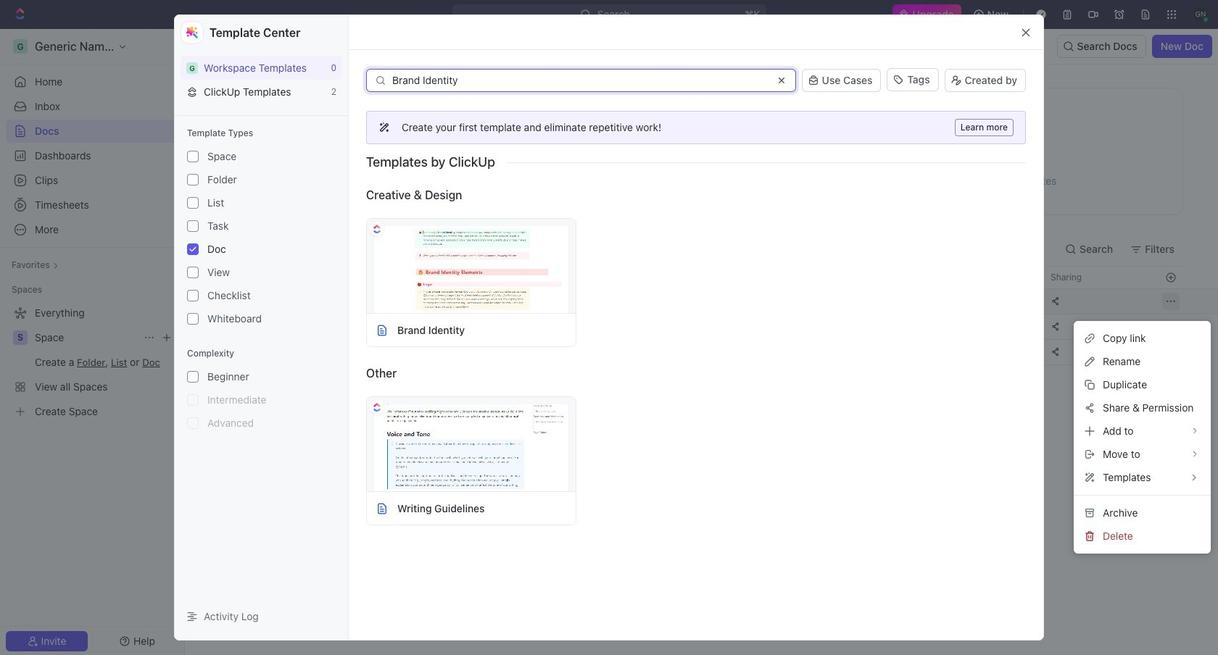 Task type: vqa. For each thing, say whether or not it's contained in the screenshot.
tree within the Sidebar navigation
no



Task type: locate. For each thing, give the bounding box(es) containing it.
1 doc template element from the top
[[376, 324, 389, 337]]

tab list
[[220, 232, 579, 266]]

column header
[[204, 266, 220, 289], [926, 266, 1042, 289]]

0 horizontal spatial column header
[[204, 266, 220, 289]]

doc template image
[[376, 502, 389, 515]]

1 vertical spatial doc template element
[[376, 502, 389, 515]]

row
[[204, 266, 1184, 289], [185, 289, 1218, 315], [204, 314, 1184, 340], [204, 339, 1184, 366]]

generic name's workspace, , element
[[186, 62, 198, 74]]

table
[[185, 266, 1218, 366]]

2 column header from the left
[[926, 266, 1042, 289]]

space, , element
[[13, 331, 28, 345]]

2 doc template element from the top
[[376, 502, 389, 515]]

doc template image
[[376, 324, 389, 337]]

doc template element
[[376, 324, 389, 337], [376, 502, 389, 515]]

cell
[[926, 289, 1042, 314], [204, 315, 220, 339], [926, 315, 1042, 339], [204, 340, 220, 365], [926, 340, 1042, 365]]

1 horizontal spatial column header
[[926, 266, 1042, 289]]

Search templates... text field
[[392, 75, 767, 86]]

1 column header from the left
[[204, 266, 220, 289]]

0 vertical spatial doc template element
[[376, 324, 389, 337]]



Task type: describe. For each thing, give the bounding box(es) containing it.
sidebar navigation
[[0, 29, 185, 656]]

no favorited docs image
[[673, 121, 731, 179]]



